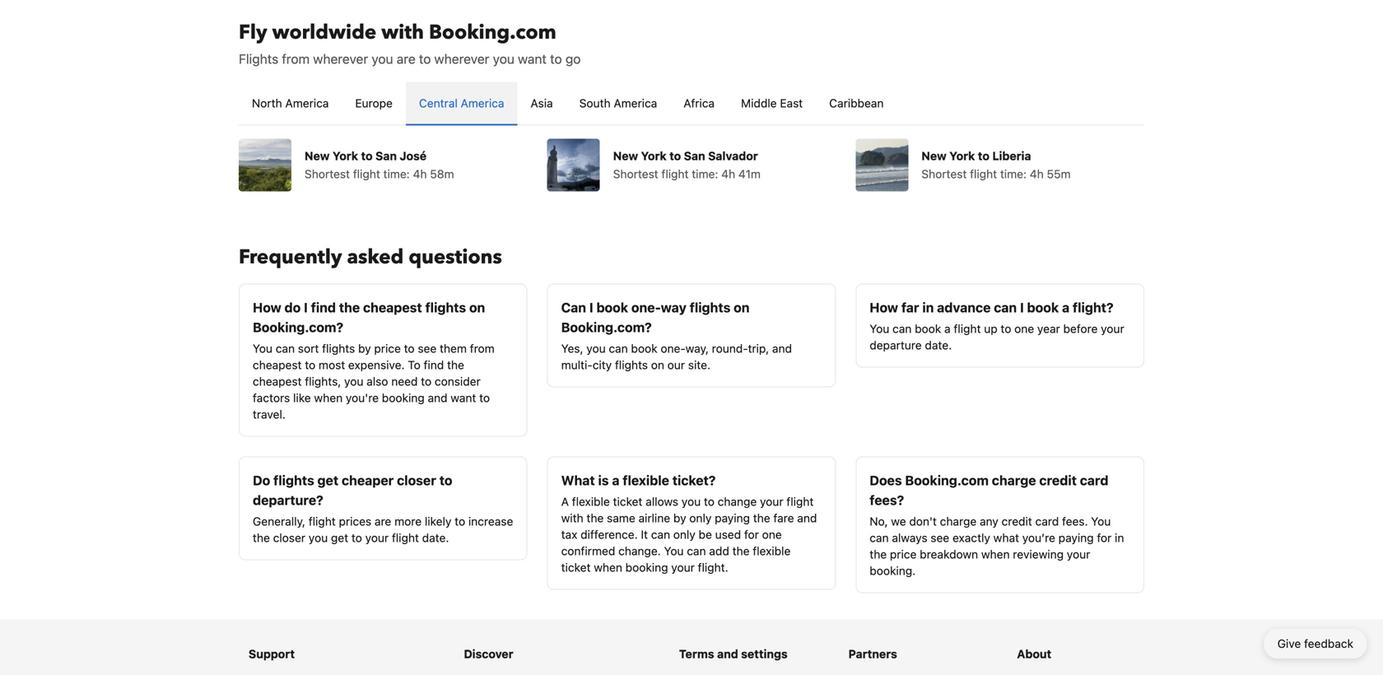 Task type: describe. For each thing, give the bounding box(es) containing it.
you inside the does booking.com charge credit card fees? no, we don't charge any credit card fees. you can always see exactly what you're paying for in the price breakdown when reviewing your booking.
[[1091, 515, 1111, 528]]

flight inside how far in advance can i book a flight? you can book a flight up to one year before your departure date.
[[954, 322, 981, 336]]

you're
[[346, 391, 379, 405]]

you inside how far in advance can i book a flight? you can book a flight up to one year before your departure date.
[[870, 322, 890, 336]]

can
[[561, 300, 586, 315]]

can inside the does booking.com charge credit card fees? no, we don't charge any credit card fees. you can always see exactly what you're paying for in the price breakdown when reviewing your booking.
[[870, 531, 889, 545]]

1 horizontal spatial on
[[651, 358, 665, 372]]

caribbean button
[[816, 82, 897, 125]]

to inside how far in advance can i book a flight? you can book a flight up to one year before your departure date.
[[1001, 322, 1012, 336]]

how do i find the cheapest flights on booking.com? you can sort flights by price to see them from cheapest to most expensive. to find the cheapest flights, you also need to consider factors like when you're booking and want to travel.
[[253, 300, 495, 421]]

shortest for shortest flight time: 4h 58m
[[305, 167, 350, 181]]

with inside the fly worldwide with booking.com flights from wherever you are to wherever you want to go
[[381, 19, 424, 46]]

east
[[780, 96, 803, 110]]

booking.com inside the fly worldwide with booking.com flights from wherever you are to wherever you want to go
[[429, 19, 557, 46]]

price inside how do i find the cheapest flights on booking.com? you can sort flights by price to see them from cheapest to most expensive. to find the cheapest flights, you also need to consider factors like when you're booking and want to travel.
[[374, 342, 401, 355]]

fly worldwide with booking.com flights from wherever you are to wherever you want to go
[[239, 19, 581, 67]]

any
[[980, 515, 999, 528]]

discover
[[464, 647, 514, 661]]

airline
[[639, 511, 671, 525]]

no,
[[870, 515, 888, 528]]

1 vertical spatial get
[[331, 531, 348, 545]]

south
[[580, 96, 611, 110]]

need
[[391, 375, 418, 388]]

to right the need
[[421, 375, 432, 388]]

europe
[[355, 96, 393, 110]]

to inside new york to san josé shortest flight time: 4h 58m
[[361, 149, 373, 163]]

paying inside what is a flexible ticket? a flexible ticket allows you to change your flight with the same airline by only paying the fare and tax difference. it can only be used for one confirmed change. you can add the flexible ticket when booking your flight.
[[715, 511, 750, 525]]

liberia
[[993, 149, 1032, 163]]

north
[[252, 96, 282, 110]]

with inside what is a flexible ticket? a flexible ticket allows you to change your flight with the same airline by only paying the fare and tax difference. it can only be used for one confirmed change. you can add the flexible ticket when booking your flight.
[[561, 511, 584, 525]]

multi-
[[561, 358, 593, 372]]

departure?
[[253, 492, 323, 508]]

see inside how do i find the cheapest flights on booking.com? you can sort flights by price to see them from cheapest to most expensive. to find the cheapest flights, you also need to consider factors like when you're booking and want to travel.
[[418, 342, 437, 355]]

4h for 41m
[[722, 167, 736, 181]]

0 horizontal spatial closer
[[273, 531, 306, 545]]

departure
[[870, 338, 922, 352]]

1 horizontal spatial closer
[[397, 473, 436, 488]]

york for new york to liberia shortest flight time: 4h 55m
[[950, 149, 975, 163]]

flight inside new york to liberia shortest flight time: 4h 55m
[[970, 167, 997, 181]]

can up departure
[[893, 322, 912, 336]]

to
[[408, 358, 421, 372]]

0 vertical spatial flexible
[[623, 473, 670, 488]]

questions
[[409, 244, 502, 271]]

cheaper
[[342, 473, 394, 488]]

when inside how do i find the cheapest flights on booking.com? you can sort flights by price to see them from cheapest to most expensive. to find the cheapest flights, you also need to consider factors like when you're booking and want to travel.
[[314, 391, 343, 405]]

flight inside what is a flexible ticket? a flexible ticket allows you to change your flight with the same airline by only paying the fare and tax difference. it can only be used for one confirmed change. you can add the flexible ticket when booking your flight.
[[787, 495, 814, 509]]

what
[[561, 473, 595, 488]]

one inside how far in advance can i book a flight? you can book a flight up to one year before your departure date.
[[1015, 322, 1035, 336]]

prices
[[339, 515, 372, 528]]

book right the can
[[597, 300, 628, 315]]

way,
[[686, 342, 709, 355]]

josé
[[400, 149, 427, 163]]

booking.com? inside how do i find the cheapest flights on booking.com? you can sort flights by price to see them from cheapest to most expensive. to find the cheapest flights, you also need to consider factors like when you're booking and want to travel.
[[253, 320, 344, 335]]

the up consider at the left of the page
[[447, 358, 464, 372]]

to left go
[[550, 51, 562, 67]]

58m
[[430, 167, 454, 181]]

always
[[892, 531, 928, 545]]

do flights get cheaper closer to departure? generally, flight prices are more likely to increase the closer you get to your flight date.
[[253, 473, 513, 545]]

way
[[661, 300, 687, 315]]

0 horizontal spatial flexible
[[572, 495, 610, 509]]

1 horizontal spatial find
[[424, 358, 444, 372]]

salvador
[[708, 149, 758, 163]]

2 vertical spatial cheapest
[[253, 375, 302, 388]]

frequently asked questions
[[239, 244, 502, 271]]

1 wherever from the left
[[313, 51, 368, 67]]

can right it at bottom
[[651, 528, 670, 541]]

york for new york to san salvador shortest flight time: 4h 41m
[[641, 149, 667, 163]]

to up "to"
[[404, 342, 415, 355]]

when inside what is a flexible ticket? a flexible ticket allows you to change your flight with the same airline by only paying the fare and tax difference. it can only be used for one confirmed change. you can add the flexible ticket when booking your flight.
[[594, 561, 623, 574]]

city
[[593, 358, 612, 372]]

is
[[598, 473, 609, 488]]

does booking.com charge credit card fees? no, we don't charge any credit card fees. you can always see exactly what you're paying for in the price breakdown when reviewing your booking.
[[870, 473, 1124, 578]]

travel.
[[253, 408, 286, 421]]

can up up
[[994, 300, 1017, 315]]

0 vertical spatial one-
[[632, 300, 661, 315]]

to down prices
[[352, 531, 362, 545]]

yes,
[[561, 342, 584, 355]]

date. inside how far in advance can i book a flight? you can book a flight up to one year before your departure date.
[[925, 338, 952, 352]]

when inside the does booking.com charge credit card fees? no, we don't charge any credit card fees. you can always see exactly what you're paying for in the price breakdown when reviewing your booking.
[[982, 548, 1010, 561]]

tab list containing north america
[[239, 82, 1145, 126]]

it
[[641, 528, 648, 541]]

flight inside the "new york to san salvador shortest flight time: 4h 41m"
[[662, 167, 689, 181]]

41m
[[739, 167, 761, 181]]

change
[[718, 495, 757, 509]]

reviewing
[[1013, 548, 1064, 561]]

new york to san salvador shortest flight time: 4h 41m
[[613, 149, 761, 181]]

flight.
[[698, 561, 729, 574]]

to right likely
[[455, 515, 465, 528]]

be
[[699, 528, 712, 541]]

to inside what is a flexible ticket? a flexible ticket allows you to change your flight with the same airline by only paying the fare and tax difference. it can only be used for one confirmed change. you can add the flexible ticket when booking your flight.
[[704, 495, 715, 509]]

central america button
[[406, 82, 518, 125]]

the left fare
[[753, 511, 771, 525]]

asia
[[531, 96, 553, 110]]

you're
[[1023, 531, 1056, 545]]

flight inside new york to san josé shortest flight time: 4h 58m
[[353, 167, 380, 181]]

new for new york to liberia shortest flight time: 4h 55m
[[922, 149, 947, 163]]

feedback
[[1305, 637, 1354, 651]]

to up likely
[[440, 473, 453, 488]]

in inside how far in advance can i book a flight? you can book a flight up to one year before your departure date.
[[923, 300, 934, 315]]

0 vertical spatial card
[[1080, 473, 1109, 488]]

new for new york to san salvador shortest flight time: 4h 41m
[[613, 149, 638, 163]]

to up central
[[419, 51, 431, 67]]

round-
[[712, 342, 748, 355]]

our
[[668, 358, 685, 372]]

we
[[891, 515, 906, 528]]

can down be
[[687, 544, 706, 558]]

flight left prices
[[309, 515, 336, 528]]

europe button
[[342, 82, 406, 125]]

give
[[1278, 637, 1301, 651]]

1 vertical spatial cheapest
[[253, 358, 302, 372]]

flight down more
[[392, 531, 419, 545]]

san for salvador
[[684, 149, 706, 163]]

middle
[[741, 96, 777, 110]]

0 horizontal spatial charge
[[940, 515, 977, 528]]

2 horizontal spatial flexible
[[753, 544, 791, 558]]

new york to san josé shortest flight time: 4h 58m
[[305, 149, 454, 181]]

the up difference.
[[587, 511, 604, 525]]

1 vertical spatial only
[[674, 528, 696, 541]]

consider
[[435, 375, 481, 388]]

what
[[994, 531, 1020, 545]]

your up fare
[[760, 495, 784, 509]]

see inside the does booking.com charge credit card fees? no, we don't charge any credit card fees. you can always see exactly what you're paying for in the price breakdown when reviewing your booking.
[[931, 531, 950, 545]]

and inside how do i find the cheapest flights on booking.com? you can sort flights by price to see them from cheapest to most expensive. to find the cheapest flights, you also need to consider factors like when you're booking and want to travel.
[[428, 391, 448, 405]]

the down used
[[733, 544, 750, 558]]

book left way,
[[631, 342, 658, 355]]

tax
[[561, 528, 578, 541]]

4h inside new york to liberia shortest flight time: 4h 55m
[[1030, 167, 1044, 181]]

year
[[1038, 322, 1061, 336]]

you inside what is a flexible ticket? a flexible ticket allows you to change your flight with the same airline by only paying the fare and tax difference. it can only be used for one confirmed change. you can add the flexible ticket when booking your flight.
[[682, 495, 701, 509]]

how for how far in advance can i book a flight?
[[870, 300, 899, 315]]

worldwide
[[272, 19, 377, 46]]

new york to san salvador image
[[547, 139, 600, 191]]

expensive.
[[348, 358, 405, 372]]

2 horizontal spatial on
[[734, 300, 750, 315]]

0 vertical spatial cheapest
[[363, 300, 422, 315]]

frequently
[[239, 244, 342, 271]]

york for new york to san josé shortest flight time: 4h 58m
[[333, 149, 358, 163]]

what is a flexible ticket? a flexible ticket allows you to change your flight with the same airline by only paying the fare and tax difference. it can only be used for one confirmed change. you can add the flexible ticket when booking your flight.
[[561, 473, 817, 574]]

partners
[[849, 647, 898, 661]]

booking.
[[870, 564, 916, 578]]

your left flight.
[[671, 561, 695, 574]]

site.
[[688, 358, 711, 372]]

also
[[367, 375, 388, 388]]

does
[[870, 473, 902, 488]]

the inside do flights get cheaper closer to departure? generally, flight prices are more likely to increase the closer you get to your flight date.
[[253, 531, 270, 545]]

trip,
[[748, 342, 769, 355]]

1 vertical spatial credit
[[1002, 515, 1033, 528]]

support
[[249, 647, 295, 661]]

san for josé
[[376, 149, 397, 163]]

0 vertical spatial only
[[690, 511, 712, 525]]



Task type: vqa. For each thing, say whether or not it's contained in the screenshot.
PANAMA
no



Task type: locate. For each thing, give the bounding box(es) containing it.
new
[[305, 149, 330, 163], [613, 149, 638, 163], [922, 149, 947, 163]]

america right south
[[614, 96, 657, 110]]

2 horizontal spatial a
[[1062, 300, 1070, 315]]

central
[[419, 96, 458, 110]]

do
[[285, 300, 301, 315]]

shortest right new york to liberia image
[[922, 167, 967, 181]]

from right flights
[[282, 51, 310, 67]]

book up "year"
[[1027, 300, 1059, 315]]

1 vertical spatial by
[[674, 511, 687, 525]]

shortest
[[305, 167, 350, 181], [613, 167, 659, 181], [922, 167, 967, 181]]

4h left 55m
[[1030, 167, 1044, 181]]

1 horizontal spatial want
[[518, 51, 547, 67]]

2 america from the left
[[461, 96, 504, 110]]

0 horizontal spatial san
[[376, 149, 397, 163]]

booking inside what is a flexible ticket? a flexible ticket allows you to change your flight with the same airline by only paying the fare and tax difference. it can only be used for one confirmed change. you can add the flexible ticket when booking your flight.
[[626, 561, 668, 574]]

you inside can i book one-way flights on booking.com? yes, you can book one-way, round-trip, and multi-city flights on our site.
[[587, 342, 606, 355]]

0 vertical spatial find
[[311, 300, 336, 315]]

1 vertical spatial find
[[424, 358, 444, 372]]

0 vertical spatial get
[[318, 473, 339, 488]]

i inside how far in advance can i book a flight? you can book a flight up to one year before your departure date.
[[1020, 300, 1024, 315]]

time: down salvador
[[692, 167, 718, 181]]

55m
[[1047, 167, 1071, 181]]

1 horizontal spatial from
[[470, 342, 495, 355]]

i inside can i book one-way flights on booking.com? yes, you can book one-way, round-trip, and multi-city flights on our site.
[[590, 300, 593, 315]]

your inside how far in advance can i book a flight? you can book a flight up to one year before your departure date.
[[1101, 322, 1125, 336]]

card
[[1080, 473, 1109, 488], [1036, 515, 1059, 528]]

one left "year"
[[1015, 322, 1035, 336]]

san
[[376, 149, 397, 163], [684, 149, 706, 163]]

new for new york to san josé shortest flight time: 4h 58m
[[305, 149, 330, 163]]

america right central
[[461, 96, 504, 110]]

1 horizontal spatial a
[[945, 322, 951, 336]]

3 i from the left
[[1020, 300, 1024, 315]]

you
[[372, 51, 393, 67], [493, 51, 515, 67], [587, 342, 606, 355], [344, 375, 364, 388], [682, 495, 701, 509], [309, 531, 328, 545]]

paying up used
[[715, 511, 750, 525]]

1 vertical spatial booking
[[626, 561, 668, 574]]

one
[[1015, 322, 1035, 336], [762, 528, 782, 541]]

new york to liberia image
[[856, 139, 909, 191]]

middle east button
[[728, 82, 816, 125]]

terms and settings
[[679, 647, 788, 661]]

3 shortest from the left
[[922, 167, 967, 181]]

1 horizontal spatial america
[[461, 96, 504, 110]]

2 horizontal spatial york
[[950, 149, 975, 163]]

to down consider at the left of the page
[[479, 391, 490, 405]]

terms
[[679, 647, 715, 661]]

1 horizontal spatial i
[[590, 300, 593, 315]]

america inside south america button
[[614, 96, 657, 110]]

4h down the 'josé'
[[413, 167, 427, 181]]

factors
[[253, 391, 290, 405]]

0 horizontal spatial paying
[[715, 511, 750, 525]]

the inside the does booking.com charge credit card fees? no, we don't charge any credit card fees. you can always see exactly what you're paying for in the price breakdown when reviewing your booking.
[[870, 548, 887, 561]]

to down ticket?
[[704, 495, 715, 509]]

south america
[[580, 96, 657, 110]]

1 vertical spatial in
[[1115, 531, 1124, 545]]

flights
[[239, 51, 278, 67]]

when
[[314, 391, 343, 405], [982, 548, 1010, 561], [594, 561, 623, 574]]

flight
[[353, 167, 380, 181], [662, 167, 689, 181], [970, 167, 997, 181], [954, 322, 981, 336], [787, 495, 814, 509], [309, 515, 336, 528], [392, 531, 419, 545]]

flexible down fare
[[753, 544, 791, 558]]

flexible down the is
[[572, 495, 610, 509]]

san inside the "new york to san salvador shortest flight time: 4h 41m"
[[684, 149, 706, 163]]

san left the 'josé'
[[376, 149, 397, 163]]

time: inside new york to liberia shortest flight time: 4h 55m
[[1001, 167, 1027, 181]]

booking.com up 'central america'
[[429, 19, 557, 46]]

1 shortest from the left
[[305, 167, 350, 181]]

only left be
[[674, 528, 696, 541]]

your inside the does booking.com charge credit card fees? no, we don't charge any credit card fees. you can always see exactly what you're paying for in the price breakdown when reviewing your booking.
[[1067, 548, 1091, 561]]

are left more
[[375, 515, 391, 528]]

3 york from the left
[[950, 149, 975, 163]]

to down the africa button
[[670, 149, 681, 163]]

1 vertical spatial a
[[945, 322, 951, 336]]

are inside do flights get cheaper closer to departure? generally, flight prices are more likely to increase the closer you get to your flight date.
[[375, 515, 391, 528]]

for inside the does booking.com charge credit card fees? no, we don't charge any credit card fees. you can always see exactly what you're paying for in the price breakdown when reviewing your booking.
[[1097, 531, 1112, 545]]

can i book one-way flights on booking.com? yes, you can book one-way, round-trip, and multi-city flights on our site.
[[561, 300, 792, 372]]

america
[[285, 96, 329, 110], [461, 96, 504, 110], [614, 96, 657, 110]]

0 horizontal spatial see
[[418, 342, 437, 355]]

one down fare
[[762, 528, 782, 541]]

0 horizontal spatial shortest
[[305, 167, 350, 181]]

before
[[1064, 322, 1098, 336]]

you inside do flights get cheaper closer to departure? generally, flight prices are more likely to increase the closer you get to your flight date.
[[309, 531, 328, 545]]

give feedback
[[1278, 637, 1354, 651]]

1 vertical spatial one-
[[661, 342, 686, 355]]

1 vertical spatial want
[[451, 391, 476, 405]]

new inside new york to san josé shortest flight time: 4h 58m
[[305, 149, 330, 163]]

america right north
[[285, 96, 329, 110]]

want inside the fly worldwide with booking.com flights from wherever you are to wherever you want to go
[[518, 51, 547, 67]]

flight?
[[1073, 300, 1114, 315]]

san left salvador
[[684, 149, 706, 163]]

2 vertical spatial a
[[612, 473, 620, 488]]

you up city
[[587, 342, 606, 355]]

0 vertical spatial in
[[923, 300, 934, 315]]

2 how from the left
[[870, 300, 899, 315]]

1 vertical spatial date.
[[422, 531, 449, 545]]

one inside what is a flexible ticket? a flexible ticket allows you to change your flight with the same airline by only paying the fare and tax difference. it can only be used for one confirmed change. you can add the flexible ticket when booking your flight.
[[762, 528, 782, 541]]

flights up departure?
[[273, 473, 314, 488]]

1 horizontal spatial flexible
[[623, 473, 670, 488]]

0 vertical spatial are
[[397, 51, 416, 67]]

0 horizontal spatial credit
[[1002, 515, 1033, 528]]

0 vertical spatial price
[[374, 342, 401, 355]]

are
[[397, 51, 416, 67], [375, 515, 391, 528]]

booking down the need
[[382, 391, 425, 405]]

fees?
[[870, 492, 904, 508]]

you inside what is a flexible ticket? a flexible ticket allows you to change your flight with the same airline by only paying the fare and tax difference. it can only be used for one confirmed change. you can add the flexible ticket when booking your flight.
[[664, 544, 684, 558]]

you up 'central america'
[[493, 51, 515, 67]]

caribbean
[[829, 96, 884, 110]]

new right new york to liberia image
[[922, 149, 947, 163]]

do
[[253, 473, 270, 488]]

go
[[566, 51, 581, 67]]

in inside the does booking.com charge credit card fees? no, we don't charge any credit card fees. you can always see exactly what you're paying for in the price breakdown when reviewing your booking.
[[1115, 531, 1124, 545]]

1 san from the left
[[376, 149, 397, 163]]

flexible up the 'allows'
[[623, 473, 670, 488]]

them
[[440, 342, 467, 355]]

see up breakdown
[[931, 531, 950, 545]]

flight down advance
[[954, 322, 981, 336]]

to left the 'josé'
[[361, 149, 373, 163]]

about
[[1017, 647, 1052, 661]]

price
[[374, 342, 401, 355], [890, 548, 917, 561]]

1 horizontal spatial in
[[1115, 531, 1124, 545]]

1 vertical spatial paying
[[1059, 531, 1094, 545]]

2 san from the left
[[684, 149, 706, 163]]

america for central america
[[461, 96, 504, 110]]

are up europe button
[[397, 51, 416, 67]]

0 vertical spatial see
[[418, 342, 437, 355]]

1 horizontal spatial price
[[890, 548, 917, 561]]

1 america from the left
[[285, 96, 329, 110]]

ticket?
[[673, 473, 716, 488]]

with up tax
[[561, 511, 584, 525]]

card up "you're"
[[1036, 515, 1059, 528]]

only up be
[[690, 511, 712, 525]]

4h for 58m
[[413, 167, 427, 181]]

don't
[[910, 515, 937, 528]]

africa
[[684, 96, 715, 110]]

new right new york to san salvador 'image'
[[613, 149, 638, 163]]

flights up them
[[425, 300, 466, 315]]

2 york from the left
[[641, 149, 667, 163]]

how inside how do i find the cheapest flights on booking.com? you can sort flights by price to see them from cheapest to most expensive. to find the cheapest flights, you also need to consider factors like when you're booking and want to travel.
[[253, 300, 281, 315]]

when down what
[[982, 548, 1010, 561]]

asia button
[[518, 82, 566, 125]]

wherever
[[313, 51, 368, 67], [434, 51, 490, 67]]

1 horizontal spatial paying
[[1059, 531, 1094, 545]]

1 how from the left
[[253, 300, 281, 315]]

0 horizontal spatial from
[[282, 51, 310, 67]]

1 horizontal spatial card
[[1080, 473, 1109, 488]]

wherever down worldwide
[[313, 51, 368, 67]]

booking inside how do i find the cheapest flights on booking.com? you can sort flights by price to see them from cheapest to most expensive. to find the cheapest flights, you also need to consider factors like when you're booking and want to travel.
[[382, 391, 425, 405]]

0 horizontal spatial for
[[744, 528, 759, 541]]

most
[[319, 358, 345, 372]]

2 booking.com? from the left
[[561, 320, 652, 335]]

0 vertical spatial charge
[[992, 473, 1037, 488]]

1 booking.com? from the left
[[253, 320, 344, 335]]

how left do
[[253, 300, 281, 315]]

can up city
[[609, 342, 628, 355]]

i right advance
[[1020, 300, 1024, 315]]

ticket up same
[[613, 495, 643, 509]]

booking down change.
[[626, 561, 668, 574]]

0 horizontal spatial when
[[314, 391, 343, 405]]

1 horizontal spatial shortest
[[613, 167, 659, 181]]

3 4h from the left
[[1030, 167, 1044, 181]]

on inside how do i find the cheapest flights on booking.com? you can sort flights by price to see them from cheapest to most expensive. to find the cheapest flights, you also need to consider factors like when you're booking and want to travel.
[[469, 300, 485, 315]]

time:
[[383, 167, 410, 181], [692, 167, 718, 181], [1001, 167, 1027, 181]]

2 4h from the left
[[722, 167, 736, 181]]

4h inside the "new york to san salvador shortest flight time: 4h 41m"
[[722, 167, 736, 181]]

credit up "fees."
[[1040, 473, 1077, 488]]

and
[[772, 342, 792, 355], [428, 391, 448, 405], [797, 511, 817, 525], [717, 647, 739, 661]]

new york to liberia shortest flight time: 4h 55m
[[922, 149, 1071, 181]]

1 i from the left
[[304, 300, 308, 315]]

1 vertical spatial card
[[1036, 515, 1059, 528]]

date. down likely
[[422, 531, 449, 545]]

0 vertical spatial one
[[1015, 322, 1035, 336]]

paying inside the does booking.com charge credit card fees? no, we don't charge any credit card fees. you can always see exactly what you're paying for in the price breakdown when reviewing your booking.
[[1059, 531, 1094, 545]]

1 horizontal spatial booking
[[626, 561, 668, 574]]

central america
[[419, 96, 504, 110]]

3 time: from the left
[[1001, 167, 1027, 181]]

can
[[994, 300, 1017, 315], [893, 322, 912, 336], [276, 342, 295, 355], [609, 342, 628, 355], [651, 528, 670, 541], [870, 531, 889, 545], [687, 544, 706, 558]]

0 horizontal spatial time:
[[383, 167, 410, 181]]

for inside what is a flexible ticket? a flexible ticket allows you to change your flight with the same airline by only paying the fare and tax difference. it can only be used for one confirmed change. you can add the flexible ticket when booking your flight.
[[744, 528, 759, 541]]

can inside can i book one-way flights on booking.com? yes, you can book one-way, round-trip, and multi-city flights on our site.
[[609, 342, 628, 355]]

4h inside new york to san josé shortest flight time: 4h 58m
[[413, 167, 427, 181]]

to down sort in the bottom left of the page
[[305, 358, 316, 372]]

the down the frequently asked questions
[[339, 300, 360, 315]]

i inside how do i find the cheapest flights on booking.com? you can sort flights by price to see them from cheapest to most expensive. to find the cheapest flights, you also need to consider factors like when you're booking and want to travel.
[[304, 300, 308, 315]]

1 horizontal spatial one
[[1015, 322, 1035, 336]]

advance
[[937, 300, 991, 315]]

you up departure
[[870, 322, 890, 336]]

time: inside the "new york to san salvador shortest flight time: 4h 41m"
[[692, 167, 718, 181]]

1 4h from the left
[[413, 167, 427, 181]]

0 vertical spatial paying
[[715, 511, 750, 525]]

a right the is
[[612, 473, 620, 488]]

york down europe button
[[333, 149, 358, 163]]

0 vertical spatial booking.com
[[429, 19, 557, 46]]

by down the 'allows'
[[674, 511, 687, 525]]

allows
[[646, 495, 679, 509]]

you up the europe at the top
[[372, 51, 393, 67]]

2 shortest from the left
[[613, 167, 659, 181]]

closer up more
[[397, 473, 436, 488]]

see
[[418, 342, 437, 355], [931, 531, 950, 545]]

want
[[518, 51, 547, 67], [451, 391, 476, 405]]

difference.
[[581, 528, 638, 541]]

0 horizontal spatial ticket
[[561, 561, 591, 574]]

from right them
[[470, 342, 495, 355]]

new inside new york to liberia shortest flight time: 4h 55m
[[922, 149, 947, 163]]

price down always
[[890, 548, 917, 561]]

0 horizontal spatial find
[[311, 300, 336, 315]]

1 horizontal spatial charge
[[992, 473, 1037, 488]]

time: down liberia
[[1001, 167, 1027, 181]]

to left liberia
[[978, 149, 990, 163]]

price up expensive.
[[374, 342, 401, 355]]

0 horizontal spatial one
[[762, 528, 782, 541]]

book down far
[[915, 322, 942, 336]]

to inside new york to liberia shortest flight time: 4h 55m
[[978, 149, 990, 163]]

charge up exactly
[[940, 515, 977, 528]]

shortest inside the "new york to san salvador shortest flight time: 4h 41m"
[[613, 167, 659, 181]]

and inside what is a flexible ticket? a flexible ticket allows you to change your flight with the same airline by only paying the fare and tax difference. it can only be used for one confirmed change. you can add the flexible ticket when booking your flight.
[[797, 511, 817, 525]]

2 horizontal spatial when
[[982, 548, 1010, 561]]

0 horizontal spatial america
[[285, 96, 329, 110]]

fly
[[239, 19, 267, 46]]

3 america from the left
[[614, 96, 657, 110]]

time: for josé
[[383, 167, 410, 181]]

2 i from the left
[[590, 300, 593, 315]]

cheapest
[[363, 300, 422, 315], [253, 358, 302, 372], [253, 375, 302, 388]]

a
[[1062, 300, 1070, 315], [945, 322, 951, 336], [612, 473, 620, 488]]

paying down "fees."
[[1059, 531, 1094, 545]]

want inside how do i find the cheapest flights on booking.com? you can sort flights by price to see them from cheapest to most expensive. to find the cheapest flights, you also need to consider factors like when you're booking and want to travel.
[[451, 391, 476, 405]]

america inside 'north america' button
[[285, 96, 329, 110]]

book
[[597, 300, 628, 315], [1027, 300, 1059, 315], [915, 322, 942, 336], [631, 342, 658, 355]]

shortest for shortest flight time: 4h 41m
[[613, 167, 659, 181]]

date. inside do flights get cheaper closer to departure? generally, flight prices are more likely to increase the closer you get to your flight date.
[[422, 531, 449, 545]]

to right up
[[1001, 322, 1012, 336]]

1 horizontal spatial ticket
[[613, 495, 643, 509]]

give feedback button
[[1265, 629, 1367, 659]]

1 time: from the left
[[383, 167, 410, 181]]

price inside the does booking.com charge credit card fees? no, we don't charge any credit card fees. you can always see exactly what you're paying for in the price breakdown when reviewing your booking.
[[890, 548, 917, 561]]

1 vertical spatial are
[[375, 515, 391, 528]]

north america button
[[239, 82, 342, 125]]

south america button
[[566, 82, 671, 125]]

tab list
[[239, 82, 1145, 126]]

1 horizontal spatial booking.com
[[905, 473, 989, 488]]

closer down generally,
[[273, 531, 306, 545]]

increase
[[469, 515, 513, 528]]

fare
[[774, 511, 794, 525]]

and right terms in the bottom of the page
[[717, 647, 739, 661]]

one-
[[632, 300, 661, 315], [661, 342, 686, 355]]

by inside how do i find the cheapest flights on booking.com? you can sort flights by price to see them from cheapest to most expensive. to find the cheapest flights, you also need to consider factors like when you're booking and want to travel.
[[358, 342, 371, 355]]

confirmed
[[561, 544, 615, 558]]

0 horizontal spatial by
[[358, 342, 371, 355]]

2 time: from the left
[[692, 167, 718, 181]]

more
[[395, 515, 422, 528]]

2 new from the left
[[613, 149, 638, 163]]

from inside how do i find the cheapest flights on booking.com? you can sort flights by price to see them from cheapest to most expensive. to find the cheapest flights, you also need to consider factors like when you're booking and want to travel.
[[470, 342, 495, 355]]

1 horizontal spatial when
[[594, 561, 623, 574]]

wherever up 'central america'
[[434, 51, 490, 67]]

how far in advance can i book a flight? you can book a flight up to one year before your departure date.
[[870, 300, 1125, 352]]

1 horizontal spatial see
[[931, 531, 950, 545]]

0 vertical spatial from
[[282, 51, 310, 67]]

your down flight?
[[1101, 322, 1125, 336]]

middle east
[[741, 96, 803, 110]]

0 vertical spatial with
[[381, 19, 424, 46]]

you right "fees."
[[1091, 515, 1111, 528]]

flights,
[[305, 375, 341, 388]]

see up "to"
[[418, 342, 437, 355]]

0 vertical spatial by
[[358, 342, 371, 355]]

1 vertical spatial ticket
[[561, 561, 591, 574]]

1 vertical spatial price
[[890, 548, 917, 561]]

africa button
[[671, 82, 728, 125]]

and right trip,
[[772, 342, 792, 355]]

booking.com? inside can i book one-way flights on booking.com? yes, you can book one-way, round-trip, and multi-city flights on our site.
[[561, 320, 652, 335]]

booking.com up don't
[[905, 473, 989, 488]]

1 horizontal spatial wherever
[[434, 51, 490, 67]]

0 horizontal spatial price
[[374, 342, 401, 355]]

credit up what
[[1002, 515, 1033, 528]]

charge up any
[[992, 473, 1037, 488]]

new york to san josé image
[[239, 139, 292, 191]]

a down advance
[[945, 322, 951, 336]]

flights up most
[[322, 342, 355, 355]]

new inside the "new york to san salvador shortest flight time: 4h 41m"
[[613, 149, 638, 163]]

0 horizontal spatial how
[[253, 300, 281, 315]]

exactly
[[953, 531, 991, 545]]

1 york from the left
[[333, 149, 358, 163]]

1 vertical spatial closer
[[273, 531, 306, 545]]

and inside can i book one-way flights on booking.com? yes, you can book one-way, round-trip, and multi-city flights on our site.
[[772, 342, 792, 355]]

1 horizontal spatial are
[[397, 51, 416, 67]]

from inside the fly worldwide with booking.com flights from wherever you are to wherever you want to go
[[282, 51, 310, 67]]

shortest right 'new york to san josé' image
[[305, 167, 350, 181]]

3 new from the left
[[922, 149, 947, 163]]

0 horizontal spatial wherever
[[313, 51, 368, 67]]

for
[[744, 528, 759, 541], [1097, 531, 1112, 545]]

from
[[282, 51, 310, 67], [470, 342, 495, 355]]

4h
[[413, 167, 427, 181], [722, 167, 736, 181], [1030, 167, 1044, 181]]

2 wherever from the left
[[434, 51, 490, 67]]

0 horizontal spatial booking.com?
[[253, 320, 344, 335]]

york inside new york to liberia shortest flight time: 4h 55m
[[950, 149, 975, 163]]

booking.com inside the does booking.com charge credit card fees? no, we don't charge any credit card fees. you can always see exactly what you're paying for in the price breakdown when reviewing your booking.
[[905, 473, 989, 488]]

for right "you're"
[[1097, 531, 1112, 545]]

america for south america
[[614, 96, 657, 110]]

same
[[607, 511, 636, 525]]

can inside how do i find the cheapest flights on booking.com? you can sort flights by price to see them from cheapest to most expensive. to find the cheapest flights, you also need to consider factors like when you're booking and want to travel.
[[276, 342, 295, 355]]

flight down liberia
[[970, 167, 997, 181]]

how for how do i find the cheapest flights on booking.com?
[[253, 300, 281, 315]]

san inside new york to san josé shortest flight time: 4h 58m
[[376, 149, 397, 163]]

flights right city
[[615, 358, 648, 372]]

your down prices
[[365, 531, 389, 545]]

used
[[715, 528, 741, 541]]

asked
[[347, 244, 404, 271]]

0 vertical spatial ticket
[[613, 495, 643, 509]]

0 horizontal spatial new
[[305, 149, 330, 163]]

settings
[[741, 647, 788, 661]]

shortest inside new york to liberia shortest flight time: 4h 55m
[[922, 167, 967, 181]]

booking.com? down do
[[253, 320, 344, 335]]

you inside how do i find the cheapest flights on booking.com? you can sort flights by price to see them from cheapest to most expensive. to find the cheapest flights, you also need to consider factors like when you're booking and want to travel.
[[253, 342, 273, 355]]

flights inside do flights get cheaper closer to departure? generally, flight prices are more likely to increase the closer you get to your flight date.
[[273, 473, 314, 488]]

you inside how do i find the cheapest flights on booking.com? you can sort flights by price to see them from cheapest to most expensive. to find the cheapest flights, you also need to consider factors like when you're booking and want to travel.
[[344, 375, 364, 388]]

to inside the "new york to san salvador shortest flight time: 4h 41m"
[[670, 149, 681, 163]]

how inside how far in advance can i book a flight? you can book a flight up to one year before your departure date.
[[870, 300, 899, 315]]

1 vertical spatial with
[[561, 511, 584, 525]]

a inside what is a flexible ticket? a flexible ticket allows you to change your flight with the same airline by only paying the fare and tax difference. it can only be used for one confirmed change. you can add the flexible ticket when booking your flight.
[[612, 473, 620, 488]]

1 new from the left
[[305, 149, 330, 163]]

1 horizontal spatial credit
[[1040, 473, 1077, 488]]

1 horizontal spatial booking.com?
[[561, 320, 652, 335]]

you down departure?
[[309, 531, 328, 545]]

are inside the fly worldwide with booking.com flights from wherever you are to wherever you want to go
[[397, 51, 416, 67]]

new right 'new york to san josé' image
[[305, 149, 330, 163]]

card up "fees."
[[1080, 473, 1109, 488]]

2 vertical spatial flexible
[[753, 544, 791, 558]]

america for north america
[[285, 96, 329, 110]]

breakdown
[[920, 548, 978, 561]]

closer
[[397, 473, 436, 488], [273, 531, 306, 545]]

credit
[[1040, 473, 1077, 488], [1002, 515, 1033, 528]]

and down consider at the left of the page
[[428, 391, 448, 405]]

0 horizontal spatial booking
[[382, 391, 425, 405]]

america inside central america button
[[461, 96, 504, 110]]

shortest inside new york to san josé shortest flight time: 4h 58m
[[305, 167, 350, 181]]

0 vertical spatial a
[[1062, 300, 1070, 315]]

york inside new york to san josé shortest flight time: 4h 58m
[[333, 149, 358, 163]]

1 vertical spatial one
[[762, 528, 782, 541]]

0 horizontal spatial card
[[1036, 515, 1059, 528]]

0 vertical spatial credit
[[1040, 473, 1077, 488]]

0 horizontal spatial york
[[333, 149, 358, 163]]

0 horizontal spatial on
[[469, 300, 485, 315]]

change.
[[619, 544, 661, 558]]

by inside what is a flexible ticket? a flexible ticket allows you to change your flight with the same airline by only paying the fare and tax difference. it can only be used for one confirmed change. you can add the flexible ticket when booking your flight.
[[674, 511, 687, 525]]

flights right the way
[[690, 300, 731, 315]]

the down generally,
[[253, 531, 270, 545]]

you down ticket?
[[682, 495, 701, 509]]

can down the no,
[[870, 531, 889, 545]]

you left sort in the bottom left of the page
[[253, 342, 273, 355]]

1 horizontal spatial 4h
[[722, 167, 736, 181]]

1 horizontal spatial york
[[641, 149, 667, 163]]

time: inside new york to san josé shortest flight time: 4h 58m
[[383, 167, 410, 181]]

fees.
[[1062, 515, 1088, 528]]

your inside do flights get cheaper closer to departure? generally, flight prices are more likely to increase the closer you get to your flight date.
[[365, 531, 389, 545]]

1 vertical spatial booking.com
[[905, 473, 989, 488]]

to
[[419, 51, 431, 67], [550, 51, 562, 67], [361, 149, 373, 163], [670, 149, 681, 163], [978, 149, 990, 163], [1001, 322, 1012, 336], [404, 342, 415, 355], [305, 358, 316, 372], [421, 375, 432, 388], [479, 391, 490, 405], [440, 473, 453, 488], [704, 495, 715, 509], [455, 515, 465, 528], [352, 531, 362, 545]]

you right change.
[[664, 544, 684, 558]]

1 horizontal spatial how
[[870, 300, 899, 315]]

york inside the "new york to san salvador shortest flight time: 4h 41m"
[[641, 149, 667, 163]]

1 horizontal spatial san
[[684, 149, 706, 163]]

0 vertical spatial date.
[[925, 338, 952, 352]]

time: for salvador
[[692, 167, 718, 181]]



